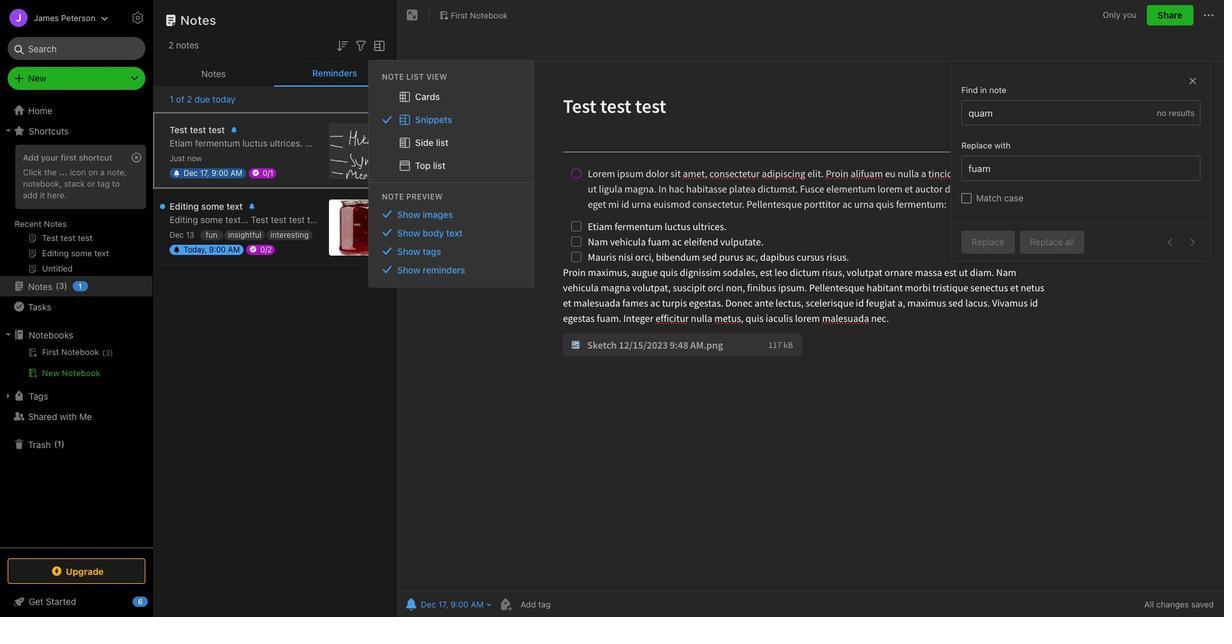 Task type: vqa. For each thing, say whether or not it's contained in the screenshot.
Proin
yes



Task type: locate. For each thing, give the bounding box(es) containing it.
thumbnail image
[[329, 123, 385, 179], [329, 199, 385, 255]]

add filters image
[[353, 38, 369, 53]]

1 vertical spatial with
[[60, 411, 77, 422]]

0 vertical spatial 1
[[170, 94, 174, 105]]

show left tags
[[397, 246, 421, 257]]

show images
[[397, 209, 453, 220]]

top
[[415, 160, 431, 171]]

only
[[1103, 10, 1121, 20]]

Add filters field
[[353, 37, 369, 53]]

2 show from the top
[[397, 228, 421, 238]]

all
[[1145, 600, 1154, 610]]

list right top
[[433, 160, 446, 171]]

editing for editing some text... test test test test test test test test test hello world amiright
[[170, 214, 198, 225]]

1 vertical spatial dropdown list menu
[[369, 205, 534, 279]]

get started
[[29, 596, 76, 607]]

Note Editor text field
[[396, 61, 1225, 591]]

recent
[[15, 219, 42, 229]]

list inside top list "link"
[[433, 160, 446, 171]]

list inside side list link
[[436, 137, 449, 148]]

1 up tasks 'button'
[[78, 282, 82, 290]]

purus
[[605, 137, 628, 148]]

2 note from the top
[[382, 192, 404, 201]]

Search text field
[[17, 37, 136, 60]]

1 horizontal spatial dec 17, 9:00 am
[[421, 600, 484, 610]]

dropdown list menu
[[369, 85, 534, 177], [369, 205, 534, 279]]

today,
[[184, 245, 207, 254]]

replace inside button
[[1030, 237, 1063, 247]]

group containing add your first shortcut
[[0, 141, 152, 281]]

1 horizontal spatial 1
[[78, 282, 82, 290]]

Edit reminder field
[[402, 596, 493, 614]]

tags
[[29, 391, 48, 401]]

side
[[415, 137, 434, 148]]

tag
[[97, 178, 110, 189]]

only you
[[1103, 10, 1137, 20]]

1 vertical spatial 17,
[[438, 600, 448, 610]]

note window element
[[396, 0, 1225, 617]]

test test test
[[170, 124, 225, 135]]

2 vertical spatial 9:00
[[451, 600, 469, 610]]

9:00
[[212, 168, 228, 178], [209, 245, 226, 254], [451, 600, 469, 610]]

note left the list
[[382, 72, 404, 81]]

list right side
[[436, 137, 449, 148]]

0 vertical spatial thumbnail image
[[329, 123, 385, 179]]

no
[[1157, 108, 1167, 118]]

dropdown list menu containing show images
[[369, 205, 534, 279]]

1 of 2 due today
[[170, 94, 236, 105]]

nam
[[305, 137, 324, 148]]

add
[[23, 190, 38, 200]]

2 left notes
[[168, 40, 174, 50]]

list
[[406, 72, 424, 81]]

( up tasks 'button'
[[56, 281, 59, 291]]

( for trash
[[54, 439, 57, 449]]

qu...
[[828, 137, 846, 148]]

0 vertical spatial some
[[201, 201, 224, 211]]

notes up tasks
[[28, 281, 52, 292]]

some down editing some text
[[201, 214, 223, 225]]

tree
[[0, 100, 153, 547]]

notebook up the tags "button"
[[62, 368, 100, 378]]

) down notebooks link
[[110, 348, 113, 358]]

notebooks
[[29, 329, 73, 340]]

am left "add tag" icon
[[471, 600, 484, 610]]

trash ( 1 )
[[28, 439, 65, 450]]

2 dropdown list menu from the top
[[369, 205, 534, 279]]

list for side list
[[436, 137, 449, 148]]

9:00 down fermentum
[[212, 168, 228, 178]]

1 horizontal spatial notebook
[[470, 10, 508, 20]]

body
[[423, 228, 444, 238]]

2 thumbnail image from the top
[[329, 199, 385, 255]]

view
[[426, 72, 447, 81]]

snippets
[[415, 114, 452, 125]]

17, left "add tag" icon
[[438, 600, 448, 610]]

9:00 left "add tag" icon
[[451, 600, 469, 610]]

new notebook button
[[0, 365, 152, 381]]

3 inside new notebook group
[[105, 348, 110, 358]]

17, inside popup button
[[438, 600, 448, 610]]

risus.
[[710, 137, 733, 148]]

results
[[1169, 108, 1195, 118]]

with for shared
[[60, 411, 77, 422]]

2 vertical spatial (
[[54, 439, 57, 449]]

1 horizontal spatial with
[[995, 140, 1011, 151]]

reminders
[[423, 265, 465, 275]]

0 vertical spatial note
[[382, 72, 404, 81]]

just now
[[170, 153, 202, 163]]

1 horizontal spatial 17,
[[438, 600, 448, 610]]

) right trash
[[61, 439, 65, 449]]

( right trash
[[54, 439, 57, 449]]

group
[[0, 141, 152, 281]]

am down insightful in the top left of the page
[[228, 245, 240, 254]]

1 horizontal spatial text
[[446, 228, 463, 238]]

tab list
[[153, 61, 395, 87]]

1 note from the top
[[382, 72, 404, 81]]

show for show body text
[[397, 228, 421, 238]]

1 left of
[[170, 94, 174, 105]]

tags button
[[0, 386, 152, 406]]

0 vertical spatial new
[[28, 73, 46, 84]]

0 vertical spatial list
[[436, 137, 449, 148]]

new inside popup button
[[28, 73, 46, 84]]

1 editing from the top
[[170, 201, 199, 211]]

0 vertical spatial dec 17, 9:00 am
[[184, 168, 242, 178]]

1 horizontal spatial 2
[[187, 94, 192, 105]]

tree containing home
[[0, 100, 153, 547]]

or
[[87, 178, 95, 189]]

0 horizontal spatial 2
[[168, 40, 174, 50]]

3 inside the notes ( 3 )
[[59, 281, 64, 291]]

recent notes
[[15, 219, 67, 229]]

1 vertical spatial editing
[[170, 214, 198, 225]]

1 vertical spatial 2
[[187, 94, 192, 105]]

note for note preview
[[382, 192, 404, 201]]

2 vertical spatial )
[[61, 439, 65, 449]]

dec 13
[[170, 230, 194, 239]]

hello
[[416, 214, 437, 225]]

show down note preview
[[397, 209, 421, 220]]

expand notebooks image
[[3, 330, 13, 340]]

text up text...
[[227, 201, 243, 211]]

notebook right first
[[470, 10, 508, 20]]

get
[[29, 596, 43, 607]]

) inside the notes ( 3 )
[[64, 281, 67, 291]]

note
[[382, 72, 404, 81], [382, 192, 404, 201]]

dec 17, 9:00 am left "add tag" icon
[[421, 600, 484, 610]]

with left me
[[60, 411, 77, 422]]

( inside the notes ( 3 )
[[56, 281, 59, 291]]

0 vertical spatial with
[[995, 140, 1011, 151]]

1 horizontal spatial test
[[251, 214, 268, 225]]

1 vertical spatial note
[[382, 192, 404, 201]]

None search field
[[17, 37, 136, 60]]

0 vertical spatial 3
[[59, 281, 64, 291]]

1 horizontal spatial 3
[[105, 348, 110, 358]]

share button
[[1147, 5, 1194, 26]]

1 vertical spatial dec
[[170, 230, 184, 239]]

replace down "match"
[[972, 237, 1005, 247]]

2 vertical spatial am
[[471, 600, 484, 610]]

now
[[187, 153, 202, 163]]

am left 0/1
[[230, 168, 242, 178]]

thumbnail image for test
[[329, 199, 385, 255]]

More actions field
[[1202, 5, 1217, 26]]

upgrade
[[66, 566, 104, 577]]

notes inside notes button
[[201, 68, 226, 79]]

show for show images
[[397, 209, 421, 220]]

1 vertical spatial thumbnail image
[[329, 199, 385, 255]]

new inside button
[[42, 368, 60, 378]]

2 editing from the top
[[170, 214, 198, 225]]

replace left all at the top of page
[[1030, 237, 1063, 247]]

1 vertical spatial text
[[446, 228, 463, 238]]

new up home
[[28, 73, 46, 84]]

6
[[138, 598, 143, 606]]

0 horizontal spatial 17,
[[200, 168, 209, 178]]

1 right trash
[[57, 439, 61, 449]]

test up etiam
[[170, 124, 188, 135]]

0 vertical spatial notebook
[[470, 10, 508, 20]]

) inside trash ( 1 )
[[61, 439, 65, 449]]

) for notes
[[64, 281, 67, 291]]

) inside new notebook group
[[110, 348, 113, 358]]

2 horizontal spatial 1
[[170, 94, 174, 105]]

2 vertical spatial dec
[[421, 600, 436, 610]]

shared with me
[[28, 411, 92, 422]]

new up tags
[[42, 368, 60, 378]]

text down world
[[446, 228, 463, 238]]

17, down now
[[200, 168, 209, 178]]

notes right recent
[[44, 219, 67, 229]]

notes button
[[153, 61, 274, 87]]

replace inside "button"
[[972, 237, 1005, 247]]

notebook inside note window element
[[470, 10, 508, 20]]

show for show reminders
[[397, 265, 421, 275]]

notes
[[180, 13, 216, 27], [201, 68, 226, 79], [44, 219, 67, 229], [28, 281, 52, 292]]

with inside tree
[[60, 411, 77, 422]]

note list view
[[382, 72, 447, 81]]

notebook inside group
[[62, 368, 100, 378]]

today
[[212, 94, 236, 105]]

0/2
[[260, 245, 272, 254]]

today, 9:00 am
[[184, 245, 240, 254]]

4 show from the top
[[397, 265, 421, 275]]

world
[[440, 214, 464, 225]]

show up show tags
[[397, 228, 421, 238]]

show body text link
[[369, 224, 534, 242]]

1 vertical spatial dec 17, 9:00 am
[[421, 600, 484, 610]]

tab list containing reminders
[[153, 61, 395, 87]]

with up match case
[[995, 140, 1011, 151]]

2 right of
[[187, 94, 192, 105]]

Sort options field
[[335, 37, 350, 53]]

case
[[1005, 193, 1024, 203]]

in
[[981, 85, 987, 95]]

0 horizontal spatial with
[[60, 411, 77, 422]]

home link
[[0, 100, 153, 121]]

some
[[201, 201, 224, 211], [201, 214, 223, 225]]

james
[[34, 12, 59, 23]]

9:00 down fun
[[209, 245, 226, 254]]

mauris
[[477, 137, 505, 148]]

fuam
[[363, 137, 384, 148]]

close image
[[1187, 75, 1200, 87]]

notes up today
[[201, 68, 226, 79]]

0 vertical spatial (
[[56, 281, 59, 291]]

cursus
[[681, 137, 708, 148]]

0 horizontal spatial notebook
[[62, 368, 100, 378]]

3 show from the top
[[397, 246, 421, 257]]

0 vertical spatial )
[[64, 281, 67, 291]]

0/1
[[263, 168, 273, 178]]

due
[[195, 94, 210, 105]]

0 horizontal spatial 3
[[59, 281, 64, 291]]

1 vertical spatial )
[[110, 348, 113, 358]]

0 horizontal spatial 1
[[57, 439, 61, 449]]

expand note image
[[405, 8, 420, 23]]

new for new notebook
[[42, 368, 60, 378]]

find
[[962, 85, 978, 95]]

some up fun
[[201, 201, 224, 211]]

0 vertical spatial editing
[[170, 201, 199, 211]]

replace button
[[962, 231, 1015, 254]]

) for trash
[[61, 439, 65, 449]]

replace up select950 'option'
[[962, 140, 993, 151]]

show body text
[[397, 228, 463, 238]]

note left preview
[[382, 192, 404, 201]]

3 up tasks 'button'
[[59, 281, 64, 291]]

amiright
[[466, 214, 500, 225]]

replace for replace all
[[1030, 237, 1063, 247]]

top list link
[[369, 154, 534, 177]]

to
[[112, 178, 120, 189]]

0 vertical spatial text
[[227, 201, 243, 211]]

with for replace
[[995, 140, 1011, 151]]

test up insightful in the top left of the page
[[251, 214, 268, 225]]

( down notebooks link
[[102, 348, 105, 358]]

1 vertical spatial list
[[433, 160, 446, 171]]

replace all
[[1030, 237, 1075, 247]]

1 vertical spatial notebook
[[62, 368, 100, 378]]

Match case checkbox
[[962, 193, 972, 203]]

1 show from the top
[[397, 209, 421, 220]]

new for new
[[28, 73, 46, 84]]

show down show tags
[[397, 265, 421, 275]]

new
[[28, 73, 46, 84], [42, 368, 60, 378]]

3 down notebooks link
[[105, 348, 110, 358]]

1 vertical spatial new
[[42, 368, 60, 378]]

tasks button
[[0, 297, 152, 317]]

replace for replace with
[[962, 140, 993, 151]]

notebook for new notebook
[[62, 368, 100, 378]]

1 vertical spatial test
[[251, 214, 268, 225]]

1 dropdown list menu from the top
[[369, 85, 534, 177]]

1 vertical spatial 1
[[78, 282, 82, 290]]

list for top list
[[433, 160, 446, 171]]

of
[[176, 94, 184, 105]]

sed
[[587, 137, 602, 148]]

2 vertical spatial 1
[[57, 439, 61, 449]]

proin
[[735, 137, 756, 148]]

with inside note window element
[[995, 140, 1011, 151]]

0 horizontal spatial text
[[227, 201, 243, 211]]

show
[[397, 209, 421, 220], [397, 228, 421, 238], [397, 246, 421, 257], [397, 265, 421, 275]]

dec 17, 9:00 am down now
[[184, 168, 242, 178]]

reminders
[[312, 68, 357, 78]]

1 vertical spatial some
[[201, 214, 223, 225]]

1 vertical spatial (
[[102, 348, 105, 358]]

1 vertical spatial 3
[[105, 348, 110, 358]]

text inside dropdown list menu
[[446, 228, 463, 238]]

( inside trash ( 1 )
[[54, 439, 57, 449]]

0 horizontal spatial test
[[170, 124, 188, 135]]

note for note list view
[[382, 72, 404, 81]]

1 thumbnail image from the top
[[329, 123, 385, 179]]

0 vertical spatial dropdown list menu
[[369, 85, 534, 177]]

settings image
[[130, 10, 145, 26]]

show tags link
[[369, 242, 534, 261]]

) up tasks 'button'
[[64, 281, 67, 291]]

notes inside the notes ( 3 )
[[28, 281, 52, 292]]

list
[[436, 137, 449, 148], [433, 160, 446, 171]]

with
[[995, 140, 1011, 151], [60, 411, 77, 422]]



Task type: describe. For each thing, give the bounding box(es) containing it.
1 inside trash ( 1 )
[[57, 439, 61, 449]]

( inside new notebook group
[[102, 348, 105, 358]]

group inside tree
[[0, 141, 152, 281]]

Replace with text field
[[968, 156, 1195, 180]]

icon on a note, notebook, stack or tag to add it here.
[[23, 167, 127, 200]]

your
[[41, 152, 59, 163]]

images
[[423, 209, 453, 220]]

( for notes
[[56, 281, 59, 291]]

more actions image
[[1202, 8, 1217, 23]]

thumbnail image for ac
[[329, 123, 385, 179]]

trash
[[28, 439, 51, 450]]

show reminders link
[[369, 261, 534, 279]]

snippets link
[[369, 108, 534, 131]]

here.
[[47, 190, 67, 200]]

0 vertical spatial dec
[[184, 168, 198, 178]]

Find in note text field
[[968, 101, 1157, 125]]

all
[[1066, 237, 1075, 247]]

dec 17, 9:00 am inside popup button
[[421, 600, 484, 610]]

Help and Learning task checklist field
[[0, 592, 153, 612]]

on
[[88, 167, 98, 177]]

stack
[[64, 178, 85, 189]]

1 for 1 of 2 due today
[[170, 94, 174, 105]]

replace with
[[962, 140, 1011, 151]]

1 vertical spatial am
[[228, 245, 240, 254]]

show for show tags
[[397, 246, 421, 257]]

text for show body text
[[446, 228, 463, 238]]

it
[[40, 190, 45, 200]]

editing some text
[[170, 201, 243, 211]]

Reminder options field
[[364, 91, 383, 107]]

some for text
[[201, 201, 224, 211]]

insightful
[[228, 230, 262, 239]]

me
[[79, 411, 92, 422]]

augue
[[800, 137, 826, 148]]

some for text...
[[201, 214, 223, 225]]

dropdown list menu containing cards
[[369, 85, 534, 177]]

a
[[100, 167, 105, 177]]

text...
[[225, 214, 249, 225]]

luctus
[[243, 137, 268, 148]]

View options field
[[369, 37, 387, 53]]

saved
[[1192, 600, 1214, 610]]

dec inside popup button
[[421, 600, 436, 610]]

ac,
[[631, 137, 643, 148]]

replace for replace
[[972, 237, 1005, 247]]

click
[[23, 167, 42, 177]]

fun
[[206, 230, 217, 239]]

editing for editing some text
[[170, 201, 199, 211]]

first notebook
[[451, 10, 508, 20]]

side list link
[[369, 131, 534, 154]]

notes up notes
[[180, 13, 216, 27]]

cards
[[415, 91, 440, 102]]

interesting
[[270, 230, 309, 239]]

ultrices.
[[270, 137, 303, 148]]

note
[[990, 85, 1007, 95]]

james peterson
[[34, 12, 96, 23]]

match
[[976, 193, 1002, 203]]

the
[[44, 167, 57, 177]]

1 for 1
[[78, 282, 82, 290]]

click to collapse image
[[148, 594, 158, 609]]

note preview
[[382, 192, 443, 201]]

notebook,
[[23, 178, 62, 189]]

2 notes
[[168, 40, 199, 50]]

editing some text... test test test test test test test test test hello world amiright
[[170, 214, 500, 225]]

dapibus
[[645, 137, 678, 148]]

fermentum
[[195, 137, 240, 148]]

0 vertical spatial 17,
[[200, 168, 209, 178]]

Account field
[[0, 5, 108, 31]]

notes
[[176, 40, 199, 50]]

new notebook
[[42, 368, 100, 378]]

find in note
[[962, 85, 1007, 95]]

new notebook group
[[0, 345, 152, 386]]

0 vertical spatial 9:00
[[212, 168, 228, 178]]

add your first shortcut
[[23, 152, 112, 163]]

am inside popup button
[[471, 600, 484, 610]]

text for editing some text
[[227, 201, 243, 211]]

( 3 )
[[102, 348, 113, 358]]

1 vertical spatial 9:00
[[209, 245, 226, 254]]

shared with me link
[[0, 406, 152, 427]]

9:00 inside dec 17, 9:00 am popup button
[[451, 600, 469, 610]]

tasks
[[28, 301, 51, 312]]

notebooks link
[[0, 325, 152, 345]]

eleifend
[[398, 137, 431, 148]]

side list
[[415, 137, 449, 148]]

share
[[1158, 10, 1183, 20]]

...
[[59, 167, 68, 177]]

0 horizontal spatial dec 17, 9:00 am
[[184, 168, 242, 178]]

0 vertical spatial am
[[230, 168, 242, 178]]

Add tag field
[[519, 599, 615, 610]]

new button
[[8, 67, 145, 90]]

add
[[23, 152, 39, 163]]

just
[[170, 153, 185, 163]]

preview
[[406, 192, 443, 201]]

0 vertical spatial 2
[[168, 40, 174, 50]]

expand tags image
[[3, 391, 13, 401]]

0 vertical spatial test
[[170, 124, 188, 135]]

shared
[[28, 411, 57, 422]]

notebook for first notebook
[[470, 10, 508, 20]]

show images link
[[369, 205, 534, 224]]

show tags
[[397, 246, 441, 257]]

add tag image
[[498, 597, 513, 612]]

top list
[[415, 160, 446, 171]]

notes ( 3 )
[[28, 281, 67, 292]]

first
[[451, 10, 468, 20]]

reminders button
[[274, 61, 395, 87]]



